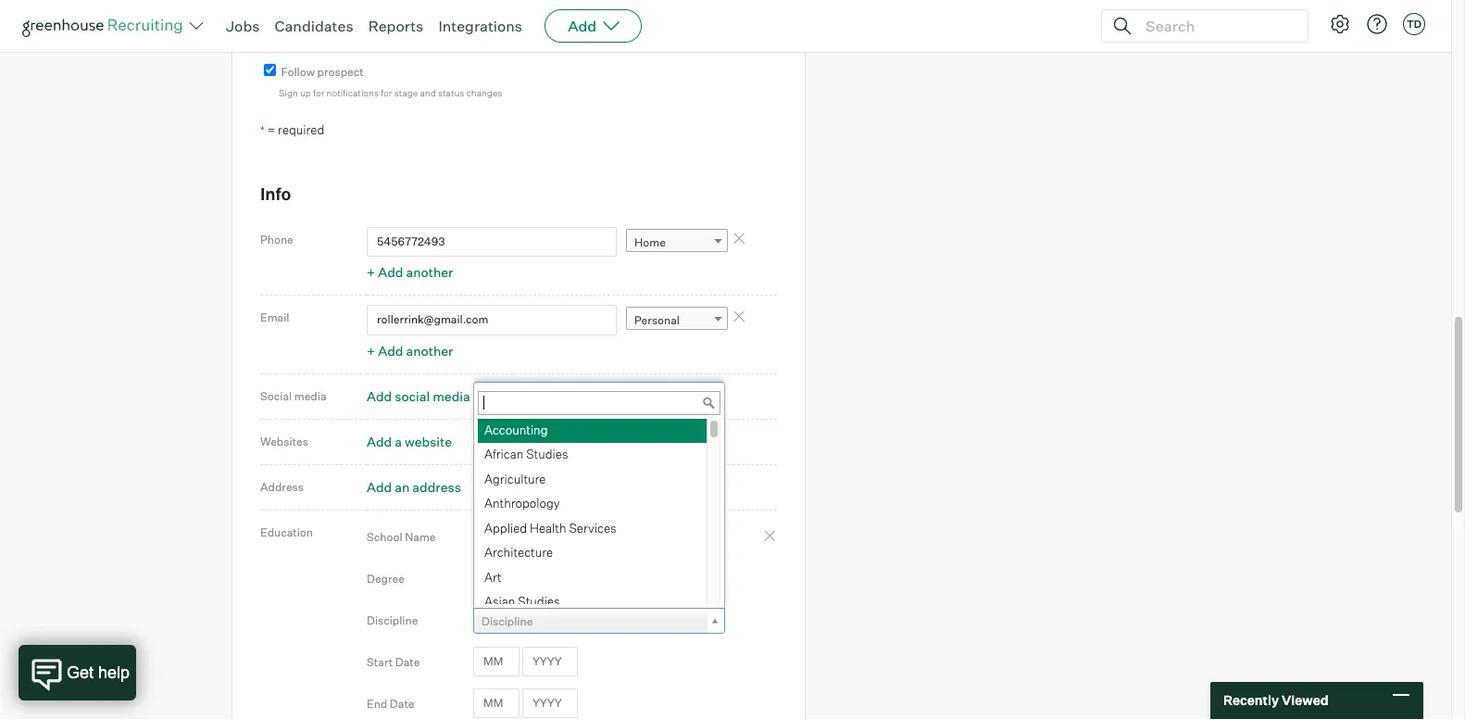 Task type: locate. For each thing, give the bounding box(es) containing it.
another for phone
[[406, 264, 454, 280]]

0 vertical spatial date
[[396, 655, 420, 669]]

a
[[395, 433, 402, 449]]

start date
[[367, 655, 420, 669]]

agriculture
[[485, 471, 546, 486]]

for left stage
[[381, 87, 392, 99]]

configure image
[[1330, 13, 1352, 35]]

media left links
[[433, 388, 470, 404]]

follow prospect
[[281, 65, 364, 79]]

adrian college
[[482, 531, 558, 544]]

reports link
[[368, 17, 424, 35]]

experience
[[326, 15, 388, 29]]

add
[[568, 17, 597, 35], [378, 264, 404, 280], [378, 343, 404, 358], [367, 388, 392, 404], [367, 433, 392, 449], [367, 479, 392, 494]]

1 + add another from the top
[[367, 264, 454, 280]]

2 + from the top
[[367, 343, 376, 358]]

media right social
[[295, 389, 327, 403]]

applied health services
[[485, 520, 617, 535]]

school
[[367, 530, 403, 544]]

1 another from the top
[[406, 264, 454, 280]]

for right up
[[313, 87, 325, 99]]

name
[[405, 530, 436, 544]]

1 horizontal spatial discipline
[[482, 614, 533, 628]]

Search text field
[[1142, 13, 1292, 39]]

prospect
[[317, 65, 364, 79]]

+ add another
[[367, 264, 454, 280], [367, 343, 454, 358]]

add an address
[[367, 479, 461, 494]]

add for add an address
[[367, 479, 392, 494]]

studies
[[526, 447, 569, 461], [518, 594, 560, 609]]

social
[[260, 389, 292, 403]]

an
[[395, 479, 410, 494]]

discipline up start date
[[367, 613, 418, 627]]

start
[[367, 655, 393, 669]]

social
[[395, 388, 430, 404]]

0 vertical spatial +
[[367, 264, 376, 280]]

anthropology option
[[478, 492, 707, 517]]

add social media links
[[367, 388, 502, 404]]

1 + add another link from the top
[[367, 264, 454, 280]]

studies down accounting
[[526, 447, 569, 461]]

media
[[433, 388, 470, 404], [295, 389, 327, 403]]

+ add another for phone
[[367, 264, 454, 280]]

+ add another link
[[367, 264, 454, 280], [367, 343, 454, 358]]

college
[[519, 531, 558, 544]]

0 vertical spatial mm text field
[[474, 647, 520, 677]]

for
[[313, 87, 325, 99], [381, 87, 392, 99]]

2 mm text field from the top
[[474, 688, 520, 718]]

add for add social media links
[[367, 388, 392, 404]]

1 vertical spatial studies
[[518, 594, 560, 609]]

another
[[406, 264, 454, 280], [406, 343, 454, 358]]

mm text field left yyyy text field
[[474, 688, 520, 718]]

discipline down asian
[[482, 614, 533, 628]]

date right start
[[396, 655, 420, 669]]

studies down of at the bottom left of the page
[[518, 594, 560, 609]]

0 vertical spatial + add another
[[367, 264, 454, 280]]

end
[[367, 697, 388, 710]]

1 vertical spatial mm text field
[[474, 688, 520, 718]]

mm text field for start date
[[474, 647, 520, 677]]

services
[[569, 520, 617, 535]]

2 + add another from the top
[[367, 343, 454, 358]]

date for start date
[[396, 655, 420, 669]]

info
[[260, 184, 291, 204]]

2 + add another link from the top
[[367, 343, 454, 358]]

phone
[[260, 232, 294, 246]]

asian studies
[[485, 594, 560, 609]]

list box containing accounting
[[474, 418, 721, 615]]

website
[[405, 433, 452, 449]]

2
[[284, 15, 290, 29]]

another for email
[[406, 343, 454, 358]]

1 vertical spatial another
[[406, 343, 454, 358]]

date
[[396, 655, 420, 669], [390, 697, 415, 710]]

business
[[533, 572, 580, 586]]

0 vertical spatial + add another link
[[367, 264, 454, 280]]

0 horizontal spatial for
[[313, 87, 325, 99]]

None text field
[[478, 391, 721, 415]]

applied health services option
[[478, 517, 707, 541]]

add inside popup button
[[568, 17, 597, 35]]

jobs
[[226, 17, 260, 35]]

0 horizontal spatial discipline
[[367, 613, 418, 627]]

0 vertical spatial another
[[406, 264, 454, 280]]

follow
[[281, 65, 315, 79]]

candidates link
[[275, 17, 354, 35]]

1 + from the top
[[367, 264, 376, 280]]

sign
[[279, 87, 298, 99]]

end date
[[367, 697, 415, 710]]

=
[[268, 122, 275, 137]]

accounting option
[[478, 418, 707, 443]]

reports
[[368, 17, 424, 35]]

integrations
[[439, 17, 523, 35]]

discipline
[[367, 613, 418, 627], [482, 614, 533, 628]]

list box
[[474, 418, 721, 615]]

+ add another for email
[[367, 343, 454, 358]]

1 vertical spatial + add another link
[[367, 343, 454, 358]]

MM text field
[[474, 647, 520, 677], [474, 688, 520, 718]]

* = required
[[260, 122, 325, 137]]

1 mm text field from the top
[[474, 647, 520, 677]]

notifications
[[327, 87, 379, 99]]

studies for african studies
[[526, 447, 569, 461]]

art
[[485, 569, 502, 584]]

email
[[260, 311, 290, 325]]

social media
[[260, 389, 327, 403]]

asian studies option
[[478, 590, 707, 615]]

1 vertical spatial + add another
[[367, 343, 454, 358]]

studies inside "option"
[[526, 447, 569, 461]]

personal link
[[626, 307, 728, 334]]

education
[[260, 525, 313, 539]]

mm text field left yyyy text box
[[474, 647, 520, 677]]

1 vertical spatial date
[[390, 697, 415, 710]]

date right end
[[390, 697, 415, 710]]

home link
[[626, 229, 728, 256]]

1 horizontal spatial for
[[381, 87, 392, 99]]

2 for from the left
[[381, 87, 392, 99]]

+
[[367, 264, 376, 280], [367, 343, 376, 358]]

1 vertical spatial +
[[367, 343, 376, 358]]

links
[[473, 388, 502, 404]]

td
[[1407, 18, 1423, 31]]

master of business administration (m.b.a.)
[[482, 572, 707, 586]]

None text field
[[394, 11, 412, 41], [367, 227, 617, 257], [367, 305, 617, 335], [394, 11, 412, 41], [367, 227, 617, 257], [367, 305, 617, 335]]

studies inside option
[[518, 594, 560, 609]]

date for end date
[[390, 697, 415, 710]]

0 vertical spatial studies
[[526, 447, 569, 461]]

viewed
[[1282, 692, 1329, 708]]

add social media links link
[[367, 388, 502, 404]]

2 another from the top
[[406, 343, 454, 358]]

+ for phone
[[367, 264, 376, 280]]

asian
[[485, 594, 516, 609]]



Task type: describe. For each thing, give the bounding box(es) containing it.
add for add a website
[[367, 433, 392, 449]]

0 horizontal spatial media
[[295, 389, 327, 403]]

add for add
[[568, 17, 597, 35]]

greenhouse recruiting image
[[22, 15, 189, 37]]

architecture
[[485, 545, 553, 560]]

Follow prospect checkbox
[[264, 64, 276, 76]]

sign up for notifications for stage and status changes
[[279, 87, 503, 99]]

adrian
[[482, 531, 517, 544]]

recently
[[1224, 692, 1280, 708]]

integrations link
[[439, 17, 523, 35]]

of
[[521, 572, 531, 586]]

address
[[413, 479, 461, 494]]

personal
[[635, 314, 680, 328]]

art option
[[478, 566, 707, 590]]

agriculture option
[[478, 468, 707, 492]]

master of business administration (m.b.a.) link
[[474, 566, 726, 593]]

stage
[[394, 87, 418, 99]]

and
[[420, 87, 436, 99]]

+ add another link for phone
[[367, 264, 454, 280]]

architecture option
[[478, 541, 707, 566]]

td button
[[1400, 9, 1430, 39]]

health
[[530, 520, 567, 535]]

*
[[260, 123, 265, 137]]

adrian college link
[[474, 524, 726, 551]]

candidates
[[275, 17, 354, 35]]

african studies option
[[478, 443, 707, 468]]

recently viewed
[[1224, 692, 1329, 708]]

master
[[482, 572, 518, 586]]

studies for asian studies
[[518, 594, 560, 609]]

degree
[[367, 571, 405, 585]]

african studies
[[485, 447, 569, 461]]

home
[[635, 235, 666, 249]]

YYYY text field
[[523, 688, 578, 718]]

+ add another link for email
[[367, 343, 454, 358]]

accounting
[[485, 422, 548, 437]]

+ for email
[[367, 343, 376, 358]]

(m.b.a.)
[[662, 572, 707, 586]]

1 horizontal spatial media
[[433, 388, 470, 404]]

anthropology
[[485, 496, 560, 511]]

address
[[260, 480, 304, 494]]

up
[[300, 87, 311, 99]]

jobs link
[[226, 17, 260, 35]]

administration
[[582, 572, 660, 586]]

add a website link
[[367, 433, 452, 449]]

changes
[[467, 87, 503, 99]]

applied
[[485, 520, 527, 535]]

school name
[[367, 530, 436, 544]]

status
[[438, 87, 465, 99]]

td button
[[1404, 13, 1426, 35]]

YYYY text field
[[523, 647, 578, 677]]

mm text field for end date
[[474, 688, 520, 718]]

add an address link
[[367, 479, 461, 494]]

discipline link
[[474, 607, 726, 634]]

required
[[278, 122, 325, 137]]

african
[[485, 447, 524, 461]]

2 years experience
[[284, 15, 388, 29]]

add a website
[[367, 433, 452, 449]]

add button
[[545, 9, 642, 43]]

years
[[293, 15, 323, 29]]

websites
[[260, 434, 308, 448]]

1 for from the left
[[313, 87, 325, 99]]



Task type: vqa. For each thing, say whether or not it's contained in the screenshot.


